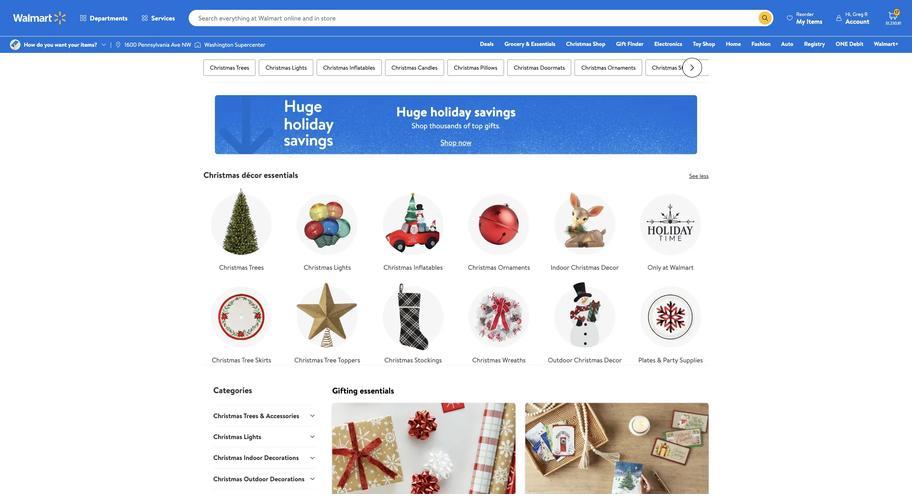 Task type: describe. For each thing, give the bounding box(es) containing it.
christmas inside christmas candles link
[[391, 64, 416, 72]]

hi, greg r account
[[846, 10, 869, 26]]

christmas inside christmas tree toppers link
[[294, 355, 323, 364]]

outdoor christmas decor
[[548, 355, 622, 364]]

electronics
[[654, 40, 682, 48]]

1 horizontal spatial christmas ornaments link
[[575, 59, 642, 76]]

décor
[[242, 169, 262, 180]]

christmas trees & accessories button
[[213, 405, 316, 426]]

auto
[[781, 40, 793, 48]]

registry link
[[800, 39, 829, 48]]

Search search field
[[189, 10, 773, 26]]

1 vertical spatial christmas inflatables link
[[375, 187, 451, 272]]

christmas tree skirts
[[212, 355, 271, 364]]

christmas indoor decorations
[[213, 453, 299, 462]]

home link
[[722, 39, 745, 48]]

holiday
[[430, 102, 471, 120]]

gifts.
[[485, 120, 500, 131]]

2 list item from the left
[[520, 403, 714, 494]]

fashion link
[[748, 39, 774, 48]]

gift finder link
[[612, 39, 647, 48]]

christmas ornaments inside list
[[468, 263, 530, 272]]

decorations for christmas outdoor decorations
[[270, 474, 305, 483]]

departments
[[90, 14, 128, 23]]

christmas inside christmas wreaths link
[[472, 355, 501, 364]]

grocery & essentials link
[[501, 39, 559, 48]]

christmas lights link inside list
[[289, 187, 365, 272]]

next slide for navpills list image
[[682, 58, 702, 78]]

top
[[472, 120, 483, 131]]

debit
[[849, 40, 863, 48]]

1 horizontal spatial christmas stockings
[[652, 64, 702, 72]]

christmas lights button
[[213, 426, 316, 447]]

17
[[895, 9, 899, 16]]

indoor inside list
[[551, 263, 569, 272]]

decorations for christmas indoor decorations
[[264, 453, 299, 462]]

walmart+
[[874, 40, 899, 48]]

account
[[846, 17, 869, 26]]

services
[[151, 14, 175, 23]]

your
[[68, 41, 79, 49]]

one debit
[[836, 40, 863, 48]]

christmas wreaths link
[[461, 279, 537, 365]]

christmas tree skirts link
[[203, 279, 279, 365]]

outdoor inside dropdown button
[[244, 474, 268, 483]]

1 horizontal spatial christmas stockings link
[[646, 59, 709, 76]]

decor for indoor christmas decor
[[601, 263, 619, 272]]

0 vertical spatial trees
[[236, 64, 249, 72]]

toy shop link
[[689, 39, 719, 48]]

finder
[[627, 40, 644, 48]]

only at walmart link
[[633, 187, 709, 272]]

shop now
[[441, 137, 472, 147]]

r
[[865, 10, 868, 17]]

auto link
[[778, 39, 797, 48]]

0 vertical spatial christmas trees
[[210, 64, 249, 72]]

1 vertical spatial list
[[327, 403, 714, 494]]

1 christmas trees link from the top
[[203, 59, 256, 76]]

1 list item from the left
[[327, 403, 520, 494]]

1600
[[125, 41, 137, 49]]

Walmart Site-Wide search field
[[189, 10, 773, 26]]

christmas outdoor decorations button
[[213, 468, 316, 489]]

how do you want your items?
[[24, 41, 97, 49]]

0 vertical spatial christmas lights
[[266, 64, 307, 72]]

trees inside dropdown button
[[244, 411, 258, 420]]

how
[[24, 41, 35, 49]]

$1,230.81
[[886, 20, 901, 26]]

electronics link
[[651, 39, 686, 48]]

christmas inside christmas doormats link
[[514, 64, 539, 72]]

christmas trees & accessories
[[213, 411, 299, 420]]

1600 pennsylvania ave nw
[[125, 41, 191, 49]]

christmas candles link
[[385, 59, 444, 76]]

0 vertical spatial christmas ornaments
[[581, 64, 636, 72]]

doormats
[[540, 64, 565, 72]]

lights inside list
[[334, 263, 351, 272]]

decor for outdoor christmas decor
[[604, 355, 622, 364]]

christmas inflatables inside list
[[383, 263, 443, 272]]

christmas doormats
[[514, 64, 565, 72]]

supercenter
[[235, 41, 265, 49]]

inflatables inside list
[[414, 263, 443, 272]]

gifting
[[332, 385, 358, 396]]

plates
[[638, 355, 656, 364]]

0 horizontal spatial christmas inflatables
[[323, 64, 375, 72]]

home
[[726, 40, 741, 48]]

0 vertical spatial christmas inflatables link
[[317, 59, 382, 76]]

fashion
[[752, 40, 771, 48]]

wreaths
[[502, 355, 526, 364]]

my
[[796, 17, 805, 26]]

christmas inside christmas indoor decorations 'dropdown button'
[[213, 453, 242, 462]]

plates & party supplies link
[[633, 279, 709, 365]]

you
[[44, 41, 53, 49]]

at
[[663, 263, 668, 272]]

ave
[[171, 41, 180, 49]]

thousands
[[429, 120, 462, 131]]

1 horizontal spatial lights
[[292, 64, 307, 72]]

christmas indoor decorations button
[[213, 447, 316, 468]]

deals link
[[476, 39, 497, 48]]

lights inside christmas lights 'dropdown button'
[[244, 432, 261, 441]]

supplies
[[680, 355, 703, 364]]

pillows
[[480, 64, 497, 72]]

only at walmart
[[648, 263, 694, 272]]

christmas inside 'outdoor christmas decor' link
[[574, 355, 603, 364]]

christmas inside christmas shop link
[[566, 40, 591, 48]]



Task type: locate. For each thing, give the bounding box(es) containing it.
1 vertical spatial decorations
[[270, 474, 305, 483]]

skirts
[[255, 355, 271, 364]]

0 vertical spatial ornaments
[[608, 64, 636, 72]]

walmart+ link
[[870, 39, 902, 48]]

christmas tree toppers
[[294, 355, 360, 364]]

christmas stockings inside list
[[384, 355, 442, 364]]

& inside plates & party supplies link
[[657, 355, 661, 364]]

0 horizontal spatial christmas ornaments link
[[461, 187, 537, 272]]

christmas trees link
[[203, 59, 256, 76], [203, 187, 279, 272]]

2 vertical spatial trees
[[244, 411, 258, 420]]

0 vertical spatial christmas lights link
[[259, 59, 313, 76]]

reorder
[[796, 10, 814, 17]]

1 vertical spatial &
[[657, 355, 661, 364]]

christmas shop link
[[562, 39, 609, 48]]

0 horizontal spatial stockings
[[415, 355, 442, 364]]

see less
[[689, 172, 709, 180]]

1 horizontal spatial stockings
[[678, 64, 702, 72]]

shop left thousands
[[412, 120, 428, 131]]

1 horizontal spatial essentials
[[360, 385, 394, 396]]

gift
[[616, 40, 626, 48]]

decorations inside dropdown button
[[270, 474, 305, 483]]

christmas inside christmas pillows link
[[454, 64, 479, 72]]

0 vertical spatial stockings
[[678, 64, 702, 72]]

1 tree from the left
[[242, 355, 254, 364]]

christmas doormats link
[[507, 59, 571, 76]]

list containing christmas trees
[[198, 180, 714, 365]]

outdoor
[[548, 355, 572, 364], [244, 474, 268, 483]]

0 horizontal spatial indoor
[[244, 453, 263, 462]]

1 vertical spatial christmas ornaments link
[[461, 187, 537, 272]]

2 vertical spatial christmas lights
[[213, 432, 261, 441]]

1 vertical spatial christmas stockings link
[[375, 279, 451, 365]]

2 vertical spatial lights
[[244, 432, 261, 441]]

huge
[[396, 102, 427, 120]]

tree left toppers
[[324, 355, 336, 364]]

party
[[663, 355, 678, 364]]

shop left now
[[441, 137, 457, 147]]

outdoor inside list
[[548, 355, 572, 364]]

& for plates
[[657, 355, 661, 364]]

0 horizontal spatial tree
[[242, 355, 254, 364]]

1 horizontal spatial outdoor
[[548, 355, 572, 364]]

2 horizontal spatial  image
[[194, 41, 201, 49]]

1 vertical spatial christmas stockings
[[384, 355, 442, 364]]

1 horizontal spatial ornaments
[[608, 64, 636, 72]]

huge holiday savings shop thousands of top gifts.
[[396, 102, 516, 131]]

stockings
[[678, 64, 702, 72], [415, 355, 442, 364]]

indoor inside 'dropdown button'
[[244, 453, 263, 462]]

& for grocery
[[526, 40, 530, 48]]

 image for washington
[[194, 41, 201, 49]]

0 vertical spatial christmas inflatables
[[323, 64, 375, 72]]

0 vertical spatial lights
[[292, 64, 307, 72]]

shop now link
[[441, 137, 472, 147]]

1 horizontal spatial tree
[[324, 355, 336, 364]]

2 tree from the left
[[324, 355, 336, 364]]

0 vertical spatial christmas stockings link
[[646, 59, 709, 76]]

christmas inside the christmas trees & accessories dropdown button
[[213, 411, 242, 420]]

1 vertical spatial decor
[[604, 355, 622, 364]]

0 horizontal spatial outdoor
[[244, 474, 268, 483]]

1 horizontal spatial christmas inflatables
[[383, 263, 443, 272]]

0 horizontal spatial christmas stockings link
[[375, 279, 451, 365]]

1 horizontal spatial christmas ornaments
[[581, 64, 636, 72]]

savings
[[474, 102, 516, 120]]

huge holiday savings. shop thousands of top gifts. more merry—for less! image
[[210, 90, 702, 159]]

inflatables
[[349, 64, 375, 72], [414, 263, 443, 272]]

christmas inside christmas lights 'dropdown button'
[[213, 432, 242, 441]]

christmas stockings
[[652, 64, 702, 72], [384, 355, 442, 364]]

essentials right décor
[[264, 169, 298, 180]]

gift finder
[[616, 40, 644, 48]]

0 horizontal spatial ornaments
[[498, 263, 530, 272]]

items?
[[81, 41, 97, 49]]

0 horizontal spatial christmas stockings
[[384, 355, 442, 364]]

christmas outdoor decorations
[[213, 474, 305, 483]]

1 vertical spatial essentials
[[360, 385, 394, 396]]

shop left gift
[[593, 40, 605, 48]]

tree
[[242, 355, 254, 364], [324, 355, 336, 364]]

& inside the christmas trees & accessories dropdown button
[[260, 411, 264, 420]]

departments button
[[73, 8, 135, 28]]

indoor christmas decor
[[551, 263, 619, 272]]

shop right 'toy'
[[703, 40, 715, 48]]

less
[[700, 172, 709, 180]]

christmas trees
[[210, 64, 249, 72], [219, 263, 264, 272]]

christmas inside indoor christmas decor link
[[571, 263, 600, 272]]

1 horizontal spatial indoor
[[551, 263, 569, 272]]

christmas shop
[[566, 40, 605, 48]]

indoor christmas decor link
[[547, 187, 623, 272]]

see
[[689, 172, 698, 180]]

 image right | at top
[[115, 41, 121, 48]]

washington
[[204, 41, 233, 49]]

0 horizontal spatial &
[[260, 411, 264, 420]]

0 vertical spatial inflatables
[[349, 64, 375, 72]]

2 vertical spatial &
[[260, 411, 264, 420]]

1 vertical spatial christmas lights
[[304, 263, 351, 272]]

washington supercenter
[[204, 41, 265, 49]]

christmas inside christmas outdoor decorations dropdown button
[[213, 474, 242, 483]]

search icon image
[[762, 15, 768, 21]]

&
[[526, 40, 530, 48], [657, 355, 661, 364], [260, 411, 264, 420]]

0 horizontal spatial christmas ornaments
[[468, 263, 530, 272]]

0 vertical spatial &
[[526, 40, 530, 48]]

plates & party supplies
[[638, 355, 703, 364]]

tree left skirts
[[242, 355, 254, 364]]

trees inside list
[[249, 263, 264, 272]]

christmas trees inside list
[[219, 263, 264, 272]]

greg
[[853, 10, 863, 17]]

candles
[[418, 64, 438, 72]]

& left accessories
[[260, 411, 264, 420]]

of
[[463, 120, 470, 131]]

1 vertical spatial christmas ornaments
[[468, 263, 530, 272]]

items
[[807, 17, 823, 26]]

list
[[198, 180, 714, 365], [327, 403, 714, 494]]

christmas lights link
[[259, 59, 313, 76], [289, 187, 365, 272]]

1 vertical spatial inflatables
[[414, 263, 443, 272]]

1 vertical spatial ornaments
[[498, 263, 530, 272]]

0 vertical spatial list
[[198, 180, 714, 365]]

1 vertical spatial stockings
[[415, 355, 442, 364]]

1 horizontal spatial &
[[526, 40, 530, 48]]

0 vertical spatial outdoor
[[548, 355, 572, 364]]

registry
[[804, 40, 825, 48]]

1 horizontal spatial  image
[[115, 41, 121, 48]]

2 christmas trees link from the top
[[203, 187, 279, 272]]

decor
[[601, 263, 619, 272], [604, 355, 622, 364]]

decorations up christmas outdoor decorations dropdown button
[[264, 453, 299, 462]]

nw
[[182, 41, 191, 49]]

ornaments inside list
[[498, 263, 530, 272]]

hi,
[[846, 10, 852, 17]]

ornaments
[[608, 64, 636, 72], [498, 263, 530, 272]]

0 vertical spatial decor
[[601, 263, 619, 272]]

see less button
[[689, 172, 709, 180]]

tree for toppers
[[324, 355, 336, 364]]

0 vertical spatial essentials
[[264, 169, 298, 180]]

 image for how
[[10, 39, 21, 50]]

one
[[836, 40, 848, 48]]

gifting essentials
[[332, 385, 394, 396]]

1 vertical spatial outdoor
[[244, 474, 268, 483]]

accessories
[[266, 411, 299, 420]]

christmas tree toppers link
[[289, 279, 365, 365]]

toppers
[[338, 355, 360, 364]]

1 vertical spatial christmas inflatables
[[383, 263, 443, 272]]

christmas lights inside list
[[304, 263, 351, 272]]

walmart
[[670, 263, 694, 272]]

deals
[[480, 40, 494, 48]]

2 horizontal spatial lights
[[334, 263, 351, 272]]

1 vertical spatial trees
[[249, 263, 264, 272]]

1 vertical spatial christmas lights link
[[289, 187, 365, 272]]

shop
[[593, 40, 605, 48], [703, 40, 715, 48], [412, 120, 428, 131], [441, 137, 457, 147]]

list item
[[327, 403, 520, 494], [520, 403, 714, 494]]

0 horizontal spatial  image
[[10, 39, 21, 50]]

categories
[[213, 385, 252, 396]]

christmas décor essentials
[[203, 169, 298, 180]]

0 horizontal spatial inflatables
[[349, 64, 375, 72]]

grocery & essentials
[[504, 40, 555, 48]]

1 vertical spatial indoor
[[244, 453, 263, 462]]

shop inside huge holiday savings shop thousands of top gifts.
[[412, 120, 428, 131]]

0 vertical spatial indoor
[[551, 263, 569, 272]]

& inside grocery & essentials link
[[526, 40, 530, 48]]

walmart image
[[13, 11, 66, 25]]

 image
[[10, 39, 21, 50], [194, 41, 201, 49], [115, 41, 121, 48]]

decorations inside 'dropdown button'
[[264, 453, 299, 462]]

2 horizontal spatial &
[[657, 355, 661, 364]]

pennsylvania
[[138, 41, 170, 49]]

essentials right gifting
[[360, 385, 394, 396]]

services button
[[135, 8, 182, 28]]

1 vertical spatial christmas trees link
[[203, 187, 279, 272]]

now
[[458, 137, 472, 147]]

christmas pillows
[[454, 64, 497, 72]]

outdoor christmas decor link
[[547, 279, 623, 365]]

0 horizontal spatial lights
[[244, 432, 261, 441]]

essentials
[[531, 40, 555, 48]]

essentials
[[264, 169, 298, 180], [360, 385, 394, 396]]

christmas inside christmas tree skirts link
[[212, 355, 240, 364]]

christmas lights inside 'dropdown button'
[[213, 432, 261, 441]]

1 vertical spatial lights
[[334, 263, 351, 272]]

0 vertical spatial christmas stockings
[[652, 64, 702, 72]]

0 horizontal spatial essentials
[[264, 169, 298, 180]]

decorations down christmas indoor decorations 'dropdown button'
[[270, 474, 305, 483]]

1 horizontal spatial inflatables
[[414, 263, 443, 272]]

toy
[[693, 40, 701, 48]]

& right grocery
[[526, 40, 530, 48]]

christmas wreaths
[[472, 355, 526, 364]]

& left party
[[657, 355, 661, 364]]

|
[[110, 41, 111, 49]]

 image for 1600
[[115, 41, 121, 48]]

0 vertical spatial decorations
[[264, 453, 299, 462]]

0 vertical spatial christmas trees link
[[203, 59, 256, 76]]

1 vertical spatial christmas trees
[[219, 263, 264, 272]]

 image right nw
[[194, 41, 201, 49]]

tree for skirts
[[242, 355, 254, 364]]

0 vertical spatial christmas ornaments link
[[575, 59, 642, 76]]

do
[[37, 41, 43, 49]]

 image left the "how" at the top
[[10, 39, 21, 50]]

christmas
[[566, 40, 591, 48], [210, 64, 235, 72], [266, 64, 290, 72], [323, 64, 348, 72], [391, 64, 416, 72], [454, 64, 479, 72], [514, 64, 539, 72], [581, 64, 606, 72], [652, 64, 677, 72], [203, 169, 240, 180], [219, 263, 248, 272], [304, 263, 332, 272], [383, 263, 412, 272], [468, 263, 496, 272], [571, 263, 600, 272], [212, 355, 240, 364], [294, 355, 323, 364], [384, 355, 413, 364], [472, 355, 501, 364], [574, 355, 603, 364], [213, 411, 242, 420], [213, 432, 242, 441], [213, 453, 242, 462], [213, 474, 242, 483]]

christmas ornaments link
[[575, 59, 642, 76], [461, 187, 537, 272]]



Task type: vqa. For each thing, say whether or not it's contained in the screenshot.
My in the right of the page
yes



